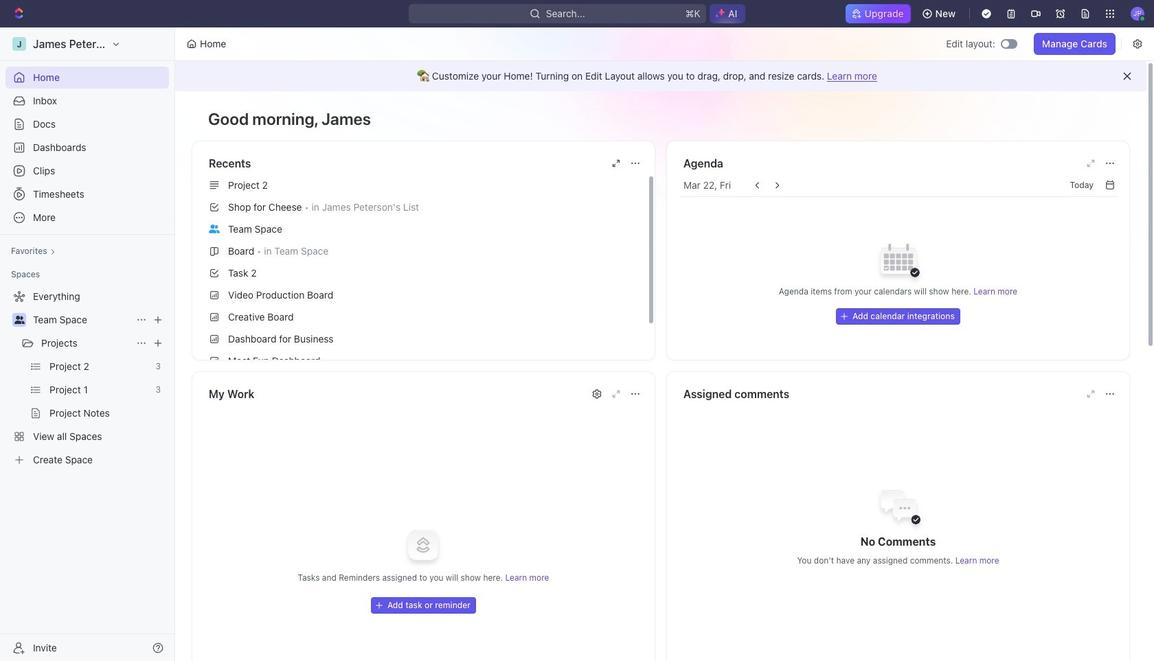 Task type: describe. For each thing, give the bounding box(es) containing it.
1 horizontal spatial user group image
[[209, 225, 220, 233]]

tree inside sidebar navigation
[[5, 286, 169, 472]]

james peterson's workspace, , element
[[12, 37, 26, 51]]



Task type: locate. For each thing, give the bounding box(es) containing it.
1 vertical spatial user group image
[[14, 316, 24, 324]]

0 vertical spatial user group image
[[209, 225, 220, 233]]

tree
[[5, 286, 169, 472]]

user group image
[[209, 225, 220, 233], [14, 316, 24, 324]]

alert
[[175, 61, 1147, 91]]

sidebar navigation
[[0, 27, 178, 662]]

user group image inside tree
[[14, 316, 24, 324]]

0 horizontal spatial user group image
[[14, 316, 24, 324]]



Task type: vqa. For each thing, say whether or not it's contained in the screenshot.
TREE on the left of page
yes



